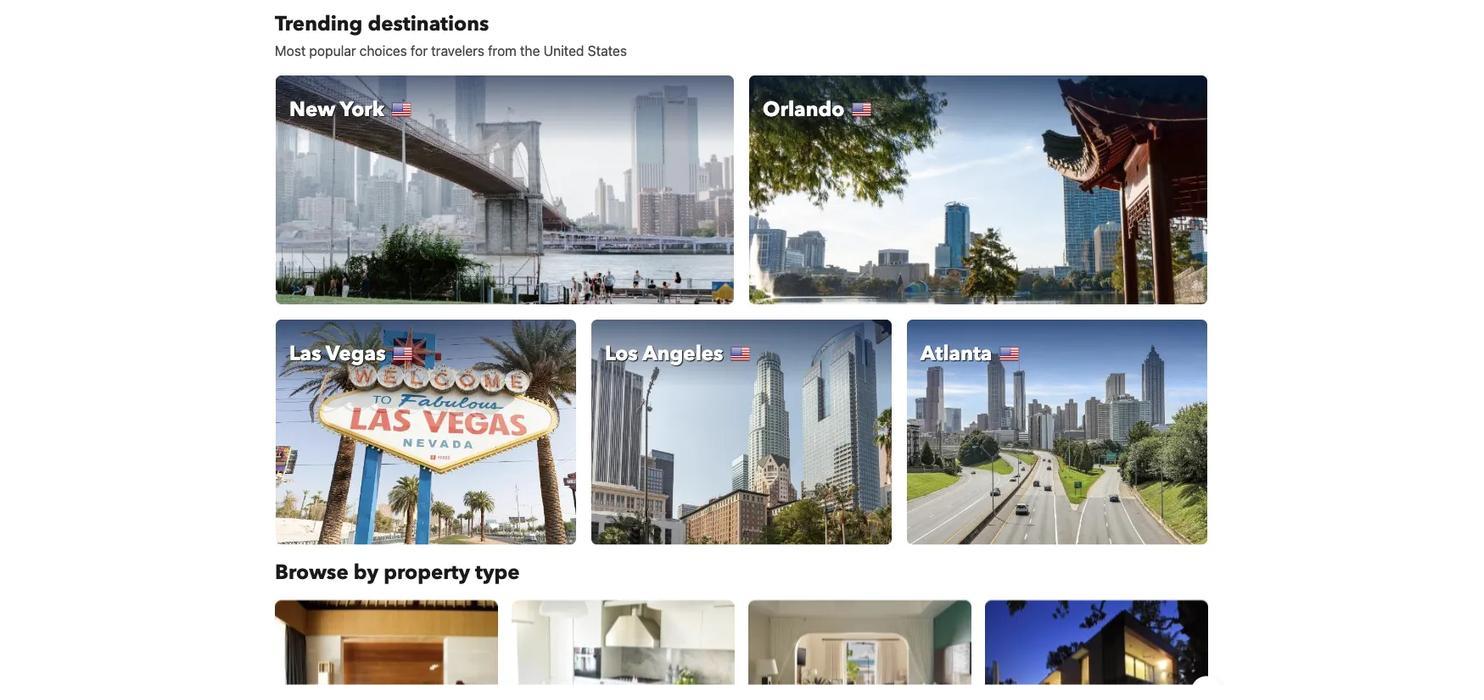 Task type: vqa. For each thing, say whether or not it's contained in the screenshot.
'Traveling'
no



Task type: locate. For each thing, give the bounding box(es) containing it.
trending destinations most popular choices for travelers from the united states
[[275, 10, 627, 59]]

travelers
[[431, 43, 484, 59]]

orlando link
[[749, 75, 1209, 306]]

new
[[289, 95, 335, 123]]

new york link
[[275, 75, 735, 306]]

las vegas link
[[275, 319, 577, 546]]

las
[[289, 340, 321, 368]]

region
[[261, 594, 1222, 686]]

las vegas
[[289, 340, 386, 368]]

atlanta link
[[906, 319, 1209, 546]]

trending
[[275, 10, 363, 38]]

united
[[544, 43, 584, 59]]

browse by property type
[[275, 559, 520, 587]]

los
[[605, 340, 638, 368]]

los angeles link
[[591, 319, 893, 546]]

type
[[475, 559, 520, 587]]

property
[[384, 559, 470, 587]]

new york
[[289, 95, 385, 123]]

los angeles
[[605, 340, 723, 368]]



Task type: describe. For each thing, give the bounding box(es) containing it.
most
[[275, 43, 306, 59]]

orlando
[[763, 95, 845, 123]]

the
[[520, 43, 540, 59]]

browse
[[275, 559, 349, 587]]

for
[[411, 43, 428, 59]]

atlanta
[[921, 340, 993, 368]]

choices
[[360, 43, 407, 59]]

by
[[354, 559, 379, 587]]

york
[[340, 95, 385, 123]]

from
[[488, 43, 517, 59]]

destinations
[[368, 10, 489, 38]]

popular
[[309, 43, 356, 59]]

vegas
[[326, 340, 386, 368]]

angeles
[[643, 340, 723, 368]]

states
[[588, 43, 627, 59]]



